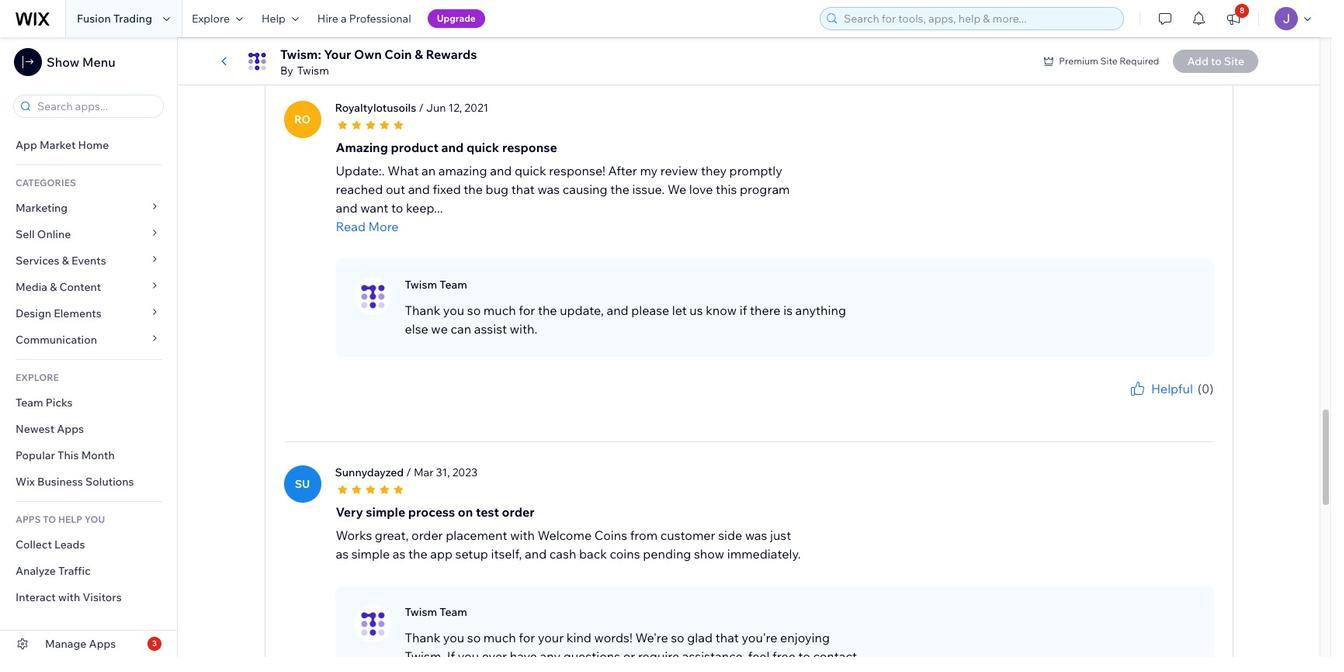 Task type: vqa. For each thing, say whether or not it's contained in the screenshot.
Paid
no



Task type: describe. For each thing, give the bounding box(es) containing it.
help
[[58, 514, 82, 526]]

analyze traffic link
[[0, 558, 177, 585]]

online
[[37, 228, 71, 242]]

design
[[16, 307, 51, 321]]

analyze traffic
[[16, 565, 91, 579]]

twism.
[[405, 649, 444, 658]]

coin
[[385, 47, 412, 62]]

so for we
[[467, 303, 481, 318]]

rewards
[[426, 47, 477, 62]]

review
[[661, 163, 699, 178]]

was inside very simple process on test order works great, order placement with welcome coins from customer side was just as simple as the app setup itself, and cash back coins pending show immediately.
[[746, 528, 768, 543]]

pending
[[643, 546, 692, 562]]

fusion
[[77, 12, 111, 26]]

newest apps
[[16, 423, 84, 436]]

have
[[510, 649, 537, 658]]

team for update:. what an amazing and quick response!  after my review they promptly reached out and fixed the bug that was causing the issue.  we love this program and want to keep...
[[440, 278, 467, 292]]

thank you so much for the update, and please let us know if there is anything else we can assist with.
[[405, 303, 847, 337]]

more
[[369, 219, 399, 234]]

upgrade
[[437, 12, 476, 24]]

1 as from the left
[[336, 546, 349, 562]]

we
[[668, 181, 687, 197]]

you're
[[742, 630, 778, 646]]

out
[[386, 181, 405, 197]]

sell online
[[16, 228, 71, 242]]

categories
[[16, 177, 76, 189]]

twism: your own coin & rewards logo image
[[243, 47, 271, 75]]

promptly
[[730, 163, 783, 178]]

twism for amazing product and quick response
[[405, 278, 437, 292]]

home
[[78, 138, 109, 152]]

thank for thank you so much for the update, and please let us know if there is anything else we can assist with.
[[405, 303, 441, 318]]

1 horizontal spatial quick
[[515, 163, 546, 178]]

popular this month link
[[0, 443, 177, 469]]

twism for very simple process on test order
[[405, 606, 437, 619]]

assistance,
[[682, 649, 746, 658]]

1 vertical spatial for
[[1138, 398, 1150, 410]]

visitors
[[83, 591, 122, 605]]

after
[[609, 163, 638, 178]]

an
[[422, 163, 436, 178]]

analyze
[[16, 565, 56, 579]]

update:.
[[336, 163, 385, 178]]

on
[[458, 505, 473, 520]]

help
[[262, 12, 286, 26]]

business
[[37, 475, 83, 489]]

2023
[[453, 466, 478, 480]]

test
[[476, 505, 499, 520]]

and up amazing
[[442, 140, 464, 155]]

2021
[[465, 101, 489, 115]]

can
[[451, 321, 472, 337]]

to inside "amazing product and quick response update:. what an amazing and quick response!  after my review they promptly reached out and fixed the bug that was causing the issue.  we love this program and want to keep... read more"
[[391, 200, 403, 216]]

hire a professional link
[[308, 0, 421, 37]]

t w image
[[354, 278, 391, 315]]

enjoying
[[781, 630, 830, 646]]

content
[[59, 280, 101, 294]]

media & content
[[16, 280, 101, 294]]

solutions
[[85, 475, 134, 489]]

amazing product and quick response update:. what an amazing and quick response!  after my review they promptly reached out and fixed the bug that was causing the issue.  we love this program and want to keep... read more
[[336, 140, 790, 234]]

apps for manage apps
[[89, 638, 116, 652]]

hire a professional
[[318, 12, 411, 26]]

great,
[[375, 528, 409, 543]]

any
[[540, 649, 561, 658]]

you for thank you so much for the update, and please let us know if there is anything else we can assist with.
[[443, 303, 465, 318]]

by
[[280, 64, 293, 78]]

royaltylotusoils
[[335, 101, 416, 115]]

issue.
[[633, 181, 665, 197]]

show
[[47, 54, 79, 70]]

they
[[701, 163, 727, 178]]

thank you so much for your kind words! we're so glad that you're enjoying twism. if you ever have any questions or require assistance, feel free to contac
[[405, 630, 858, 658]]

free
[[773, 649, 796, 658]]

very
[[336, 505, 363, 520]]

own
[[354, 47, 382, 62]]

apps
[[16, 514, 41, 526]]

you for thank you so much for your kind words! we're so glad that you're enjoying twism. if you ever have any questions or require assistance, feel free to contac
[[443, 630, 465, 646]]

(0)
[[1198, 381, 1214, 397]]

and inside thank you so much for the update, and please let us know if there is anything else we can assist with.
[[607, 303, 629, 318]]

popular this month
[[16, 449, 115, 463]]

for for thank you so much for the update, and please let us know if there is anything else we can assist with.
[[519, 303, 535, 318]]

response
[[502, 140, 557, 155]]

twism team for thank you so much for the update, and please let us know if there is anything else we can assist with.
[[405, 278, 467, 292]]

thank you for your feedback
[[1091, 398, 1214, 410]]

the down amazing
[[464, 181, 483, 197]]

wix business solutions link
[[0, 469, 177, 496]]

amazing
[[439, 163, 487, 178]]

8 button
[[1217, 0, 1251, 37]]

you right if
[[458, 649, 479, 658]]

fixed
[[433, 181, 461, 197]]

app
[[16, 138, 37, 152]]

team picks link
[[0, 390, 177, 416]]

love
[[689, 181, 713, 197]]

for for thank you so much for your kind words! we're so glad that you're enjoying twism. if you ever have any questions or require assistance, feel free to contac
[[519, 630, 535, 646]]

works
[[336, 528, 372, 543]]

wix
[[16, 475, 35, 489]]

side
[[719, 528, 743, 543]]

collect leads
[[16, 538, 85, 552]]

app market home
[[16, 138, 109, 152]]

much for have
[[484, 630, 516, 646]]

media
[[16, 280, 47, 294]]

t w image
[[354, 606, 391, 643]]

team inside sidebar element
[[16, 396, 43, 410]]

leads
[[54, 538, 85, 552]]

my
[[640, 163, 658, 178]]

the inside thank you so much for the update, and please let us know if there is anything else we can assist with.
[[538, 303, 557, 318]]

we
[[431, 321, 448, 337]]

helpful
[[1152, 381, 1194, 397]]

0 vertical spatial your
[[1152, 398, 1172, 410]]

us
[[690, 303, 703, 318]]



Task type: locate. For each thing, give the bounding box(es) containing it.
mar
[[414, 466, 434, 480]]

services & events
[[16, 254, 106, 268]]

team up 'can'
[[440, 278, 467, 292]]

1 vertical spatial your
[[538, 630, 564, 646]]

2 vertical spatial team
[[440, 606, 467, 619]]

1 vertical spatial that
[[716, 630, 739, 646]]

0 horizontal spatial to
[[391, 200, 403, 216]]

and up read
[[336, 200, 358, 216]]

1 vertical spatial team
[[16, 396, 43, 410]]

that up "assistance,"
[[716, 630, 739, 646]]

and left please
[[607, 303, 629, 318]]

0 horizontal spatial /
[[406, 466, 411, 480]]

keep...
[[406, 200, 443, 216]]

0 vertical spatial that
[[512, 181, 535, 197]]

if
[[740, 303, 747, 318]]

show
[[694, 546, 725, 562]]

much inside thank you so much for the update, and please let us know if there is anything else we can assist with.
[[484, 303, 516, 318]]

explore
[[192, 12, 230, 26]]

trading
[[113, 12, 152, 26]]

/ for amazing product and quick response
[[419, 101, 424, 115]]

that inside thank you so much for your kind words! we're so glad that you're enjoying twism. if you ever have any questions or require assistance, feel free to contac
[[716, 630, 739, 646]]

0 vertical spatial simple
[[366, 505, 406, 520]]

0 horizontal spatial your
[[538, 630, 564, 646]]

update,
[[560, 303, 604, 318]]

if
[[447, 649, 455, 658]]

professional
[[349, 12, 411, 26]]

0 vertical spatial order
[[502, 505, 535, 520]]

1 vertical spatial thank
[[1091, 398, 1118, 410]]

that
[[512, 181, 535, 197], [716, 630, 739, 646]]

1 horizontal spatial as
[[393, 546, 406, 562]]

twism
[[297, 64, 329, 78], [405, 278, 437, 292], [405, 606, 437, 619]]

to down out
[[391, 200, 403, 216]]

& left events
[[62, 254, 69, 268]]

services
[[16, 254, 59, 268]]

so inside thank you so much for the update, and please let us know if there is anything else we can assist with.
[[467, 303, 481, 318]]

customer
[[661, 528, 716, 543]]

coins
[[595, 528, 628, 543]]

1 vertical spatial order
[[412, 528, 443, 543]]

twism inside twism: your own coin & rewards by twism
[[297, 64, 329, 78]]

0 horizontal spatial &
[[50, 280, 57, 294]]

2 vertical spatial twism
[[405, 606, 437, 619]]

apps inside newest apps "link"
[[57, 423, 84, 436]]

your up any
[[538, 630, 564, 646]]

much for can
[[484, 303, 516, 318]]

1 much from the top
[[484, 303, 516, 318]]

2 vertical spatial for
[[519, 630, 535, 646]]

/ left jun
[[419, 101, 424, 115]]

0 horizontal spatial order
[[412, 528, 443, 543]]

0 horizontal spatial that
[[512, 181, 535, 197]]

newest
[[16, 423, 54, 436]]

for inside thank you so much for the update, and please let us know if there is anything else we can assist with.
[[519, 303, 535, 318]]

and up bug
[[490, 163, 512, 178]]

assist
[[474, 321, 507, 337]]

2 vertical spatial thank
[[405, 630, 441, 646]]

and
[[442, 140, 464, 155], [490, 163, 512, 178], [408, 181, 430, 197], [336, 200, 358, 216], [607, 303, 629, 318], [525, 546, 547, 562]]

you for thank you for your feedback
[[1120, 398, 1136, 410]]

1 vertical spatial quick
[[515, 163, 546, 178]]

cash
[[550, 546, 577, 562]]

Search for tools, apps, help & more... field
[[840, 8, 1119, 30]]

and left cash
[[525, 546, 547, 562]]

1 horizontal spatial apps
[[89, 638, 116, 652]]

the left app
[[408, 546, 428, 562]]

for up have
[[519, 630, 535, 646]]

the left update,
[[538, 303, 557, 318]]

0 vertical spatial to
[[391, 200, 403, 216]]

for left feedback
[[1138, 398, 1150, 410]]

collect
[[16, 538, 52, 552]]

the down after
[[611, 181, 630, 197]]

2 much from the top
[[484, 630, 516, 646]]

sunnydayzed
[[335, 466, 404, 480]]

for up with.
[[519, 303, 535, 318]]

newest apps link
[[0, 416, 177, 443]]

0 horizontal spatial apps
[[57, 423, 84, 436]]

8
[[1240, 5, 1245, 16]]

you up 'can'
[[443, 303, 465, 318]]

1 horizontal spatial that
[[716, 630, 739, 646]]

app market home link
[[0, 132, 177, 158]]

team down the explore
[[16, 396, 43, 410]]

0 vertical spatial for
[[519, 303, 535, 318]]

thank
[[405, 303, 441, 318], [1091, 398, 1118, 410], [405, 630, 441, 646]]

simple up great,
[[366, 505, 406, 520]]

sidebar element
[[0, 37, 178, 658]]

1 vertical spatial much
[[484, 630, 516, 646]]

royaltylotusoils / jun 12, 2021
[[335, 101, 489, 115]]

0 vertical spatial apps
[[57, 423, 84, 436]]

1 twism team from the top
[[405, 278, 467, 292]]

twism up else
[[405, 278, 437, 292]]

2 vertical spatial &
[[50, 280, 57, 294]]

program
[[740, 181, 790, 197]]

was inside "amazing product and quick response update:. what an amazing and quick response!  after my review they promptly reached out and fixed the bug that was causing the issue.  we love this program and want to keep... read more"
[[538, 181, 560, 197]]

reached
[[336, 181, 383, 197]]

& for events
[[62, 254, 69, 268]]

for
[[519, 303, 535, 318], [1138, 398, 1150, 410], [519, 630, 535, 646]]

1 vertical spatial was
[[746, 528, 768, 543]]

anything
[[796, 303, 847, 318]]

thank for thank you so much for your kind words! we're so glad that you're enjoying twism. if you ever have any questions or require assistance, feel free to contac
[[405, 630, 441, 646]]

team
[[440, 278, 467, 292], [16, 396, 43, 410], [440, 606, 467, 619]]

twism team for thank you so much for your kind words! we're so glad that you're enjoying twism. if you ever have any questions or require assistance, feel free to contac
[[405, 606, 467, 619]]

quick down the response
[[515, 163, 546, 178]]

the inside very simple process on test order works great, order placement with welcome coins from customer side was just as simple as the app setup itself, and cash back coins pending show immediately.
[[408, 546, 428, 562]]

market
[[40, 138, 76, 152]]

hire
[[318, 12, 339, 26]]

the
[[464, 181, 483, 197], [611, 181, 630, 197], [538, 303, 557, 318], [408, 546, 428, 562]]

apps right manage
[[89, 638, 116, 652]]

your inside thank you so much for your kind words! we're so glad that you're enjoying twism. if you ever have any questions or require assistance, feel free to contac
[[538, 630, 564, 646]]

much up assist
[[484, 303, 516, 318]]

0 vertical spatial /
[[419, 101, 424, 115]]

1 vertical spatial twism team
[[405, 606, 467, 619]]

helpful button
[[1128, 380, 1194, 398]]

thank up else
[[405, 303, 441, 318]]

to inside thank you so much for your kind words! we're so glad that you're enjoying twism. if you ever have any questions or require assistance, feel free to contac
[[799, 649, 811, 658]]

1 vertical spatial with
[[58, 591, 80, 605]]

show menu
[[47, 54, 115, 70]]

team for works great, order placement with welcome coins from customer side was just as simple as the app setup itself, and cash back coins pending show immediately.
[[440, 606, 467, 619]]

/ for very simple process on test order
[[406, 466, 411, 480]]

0 vertical spatial team
[[440, 278, 467, 292]]

questions
[[564, 649, 621, 658]]

Search apps... field
[[33, 96, 158, 117]]

0 vertical spatial quick
[[467, 140, 500, 155]]

product
[[391, 140, 439, 155]]

help button
[[252, 0, 308, 37]]

1 horizontal spatial with
[[510, 528, 535, 543]]

with inside very simple process on test order works great, order placement with welcome coins from customer side was just as simple as the app setup itself, and cash back coins pending show immediately.
[[510, 528, 535, 543]]

thank up twism.
[[405, 630, 441, 646]]

what
[[388, 163, 419, 178]]

team up if
[[440, 606, 467, 619]]

sell online link
[[0, 221, 177, 248]]

and up "keep..."
[[408, 181, 430, 197]]

with.
[[510, 321, 538, 337]]

0 horizontal spatial with
[[58, 591, 80, 605]]

ro
[[294, 112, 311, 126]]

0 vertical spatial much
[[484, 303, 516, 318]]

immediately.
[[728, 546, 801, 562]]

1 horizontal spatial was
[[746, 528, 768, 543]]

0 horizontal spatial as
[[336, 546, 349, 562]]

jun
[[426, 101, 446, 115]]

1 vertical spatial simple
[[352, 546, 390, 562]]

required
[[1120, 55, 1160, 67]]

order up app
[[412, 528, 443, 543]]

apps to help you
[[16, 514, 105, 526]]

that right bug
[[512, 181, 535, 197]]

& right the media
[[50, 280, 57, 294]]

was up immediately.
[[746, 528, 768, 543]]

thank left helpful button
[[1091, 398, 1118, 410]]

just
[[770, 528, 792, 543]]

twism team up twism.
[[405, 606, 467, 619]]

twism up twism.
[[405, 606, 437, 619]]

twism: your own coin & rewards by twism
[[280, 47, 477, 78]]

a
[[341, 12, 347, 26]]

0 vertical spatial twism team
[[405, 278, 467, 292]]

you left feedback
[[1120, 398, 1136, 410]]

simple down works
[[352, 546, 390, 562]]

thank inside thank you so much for the update, and please let us know if there is anything else we can assist with.
[[405, 303, 441, 318]]

much
[[484, 303, 516, 318], [484, 630, 516, 646]]

was down response!
[[538, 181, 560, 197]]

order
[[502, 505, 535, 520], [412, 528, 443, 543]]

sell
[[16, 228, 35, 242]]

order right test
[[502, 505, 535, 520]]

12,
[[449, 101, 462, 115]]

1 horizontal spatial &
[[62, 254, 69, 268]]

0 horizontal spatial was
[[538, 181, 560, 197]]

your down helpful
[[1152, 398, 1172, 410]]

and inside very simple process on test order works great, order placement with welcome coins from customer side was just as simple as the app setup itself, and cash back coins pending show immediately.
[[525, 546, 547, 562]]

1 vertical spatial apps
[[89, 638, 116, 652]]

words!
[[594, 630, 633, 646]]

sunnydayzed / mar 31, 2023
[[335, 466, 478, 480]]

0 vertical spatial &
[[415, 47, 423, 62]]

require
[[638, 649, 680, 658]]

popular
[[16, 449, 55, 463]]

as down works
[[336, 546, 349, 562]]

collect leads link
[[0, 532, 177, 558]]

interact with visitors
[[16, 591, 122, 605]]

media & content link
[[0, 274, 177, 301]]

much up ever
[[484, 630, 516, 646]]

1 horizontal spatial /
[[419, 101, 424, 115]]

or
[[623, 649, 636, 658]]

apps for newest apps
[[57, 423, 84, 436]]

1 vertical spatial to
[[799, 649, 811, 658]]

& inside twism: your own coin & rewards by twism
[[415, 47, 423, 62]]

marketing link
[[0, 195, 177, 221]]

read more button
[[336, 217, 802, 236]]

response!
[[549, 163, 606, 178]]

explore
[[16, 372, 59, 384]]

thank inside thank you so much for your kind words! we're so glad that you're enjoying twism. if you ever have any questions or require assistance, feel free to contac
[[405, 630, 441, 646]]

to down enjoying at the right of page
[[799, 649, 811, 658]]

traffic
[[58, 565, 91, 579]]

1 vertical spatial &
[[62, 254, 69, 268]]

picks
[[46, 396, 73, 410]]

0 vertical spatial thank
[[405, 303, 441, 318]]

/ left mar
[[406, 466, 411, 480]]

that inside "amazing product and quick response update:. what an amazing and quick response!  after my review they promptly reached out and fixed the bug that was causing the issue.  we love this program and want to keep... read more"
[[512, 181, 535, 197]]

1 vertical spatial /
[[406, 466, 411, 480]]

there
[[750, 303, 781, 318]]

0 vertical spatial twism
[[297, 64, 329, 78]]

so for ever
[[467, 630, 481, 646]]

want
[[361, 200, 389, 216]]

process
[[408, 505, 455, 520]]

apps up this
[[57, 423, 84, 436]]

1 horizontal spatial order
[[502, 505, 535, 520]]

1 vertical spatial twism
[[405, 278, 437, 292]]

with inside sidebar element
[[58, 591, 80, 605]]

thank for thank you for your feedback
[[1091, 398, 1118, 410]]

with up itself,
[[510, 528, 535, 543]]

1 horizontal spatial your
[[1152, 398, 1172, 410]]

quick up amazing
[[467, 140, 500, 155]]

2 twism team from the top
[[405, 606, 467, 619]]

0 vertical spatial was
[[538, 181, 560, 197]]

0 horizontal spatial quick
[[467, 140, 500, 155]]

kind
[[567, 630, 592, 646]]

you
[[84, 514, 105, 526]]

1 horizontal spatial to
[[799, 649, 811, 658]]

coins
[[610, 546, 640, 562]]

services & events link
[[0, 248, 177, 274]]

0 vertical spatial with
[[510, 528, 535, 543]]

setup
[[456, 546, 488, 562]]

twism down twism:
[[297, 64, 329, 78]]

2 horizontal spatial &
[[415, 47, 423, 62]]

with down 'traffic'
[[58, 591, 80, 605]]

& for content
[[50, 280, 57, 294]]

& right coin
[[415, 47, 423, 62]]

upgrade button
[[428, 9, 485, 28]]

2 as from the left
[[393, 546, 406, 562]]

this
[[57, 449, 79, 463]]

for inside thank you so much for your kind words! we're so glad that you're enjoying twism. if you ever have any questions or require assistance, feel free to contac
[[519, 630, 535, 646]]

you up if
[[443, 630, 465, 646]]

interact
[[16, 591, 56, 605]]

twism team up we
[[405, 278, 467, 292]]

much inside thank you so much for your kind words! we're so glad that you're enjoying twism. if you ever have any questions or require assistance, feel free to contac
[[484, 630, 516, 646]]

communication link
[[0, 327, 177, 353]]

as down great,
[[393, 546, 406, 562]]

we're
[[636, 630, 668, 646]]

know
[[706, 303, 737, 318]]

you inside thank you so much for the update, and please let us know if there is anything else we can assist with.
[[443, 303, 465, 318]]



